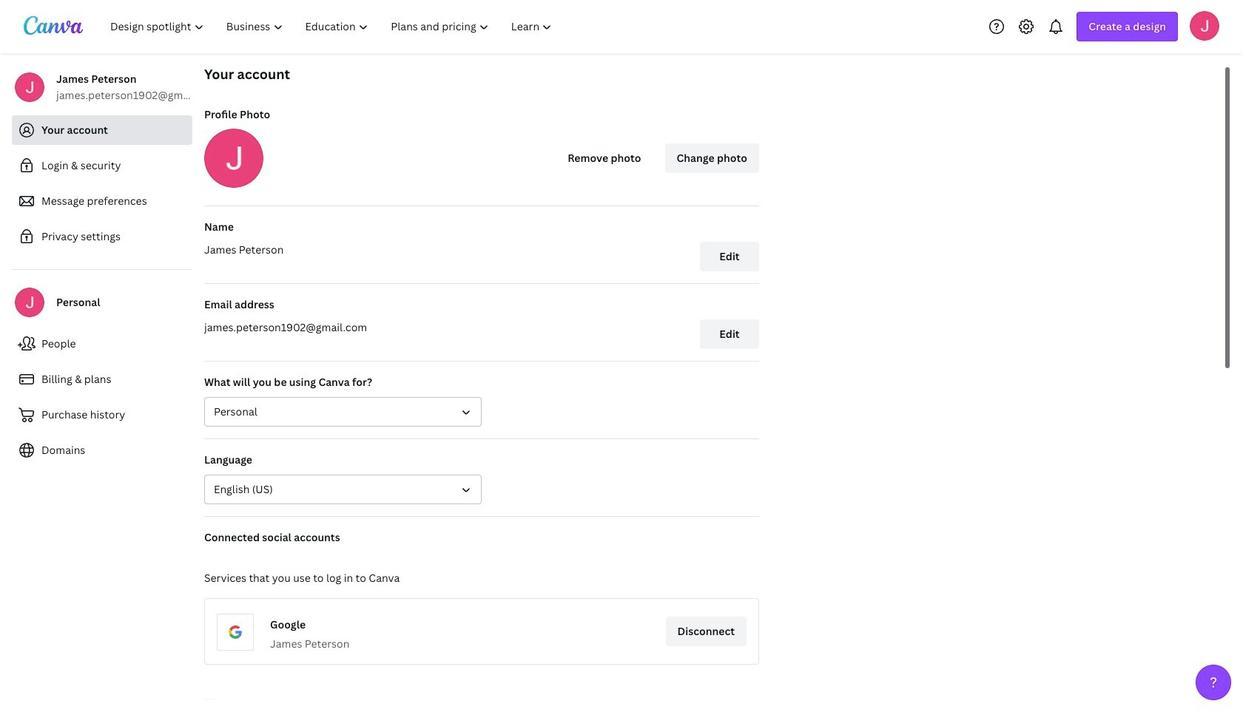 Task type: locate. For each thing, give the bounding box(es) containing it.
top level navigation element
[[101, 12, 565, 41]]

None button
[[204, 397, 482, 427]]

james peterson image
[[1190, 11, 1220, 40]]



Task type: describe. For each thing, give the bounding box(es) containing it.
Language: English (US) button
[[204, 475, 482, 505]]



Task type: vqa. For each thing, say whether or not it's contained in the screenshot.
'button'
yes



